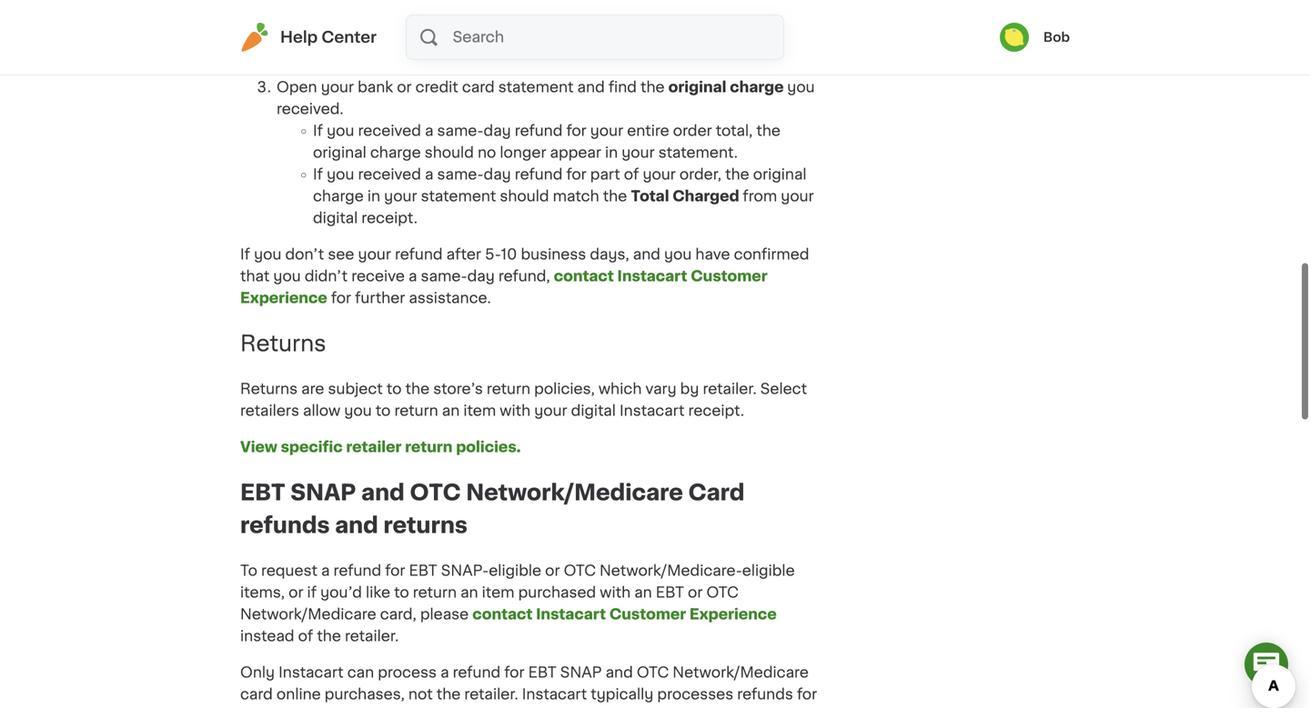 Task type: locate. For each thing, give the bounding box(es) containing it.
1 vertical spatial experience
[[690, 608, 777, 622]]

0 horizontal spatial of
[[298, 630, 313, 644]]

retailer. right by
[[703, 382, 757, 397]]

total, inside if you received a same-day refund for your entire order total, the original charge should no longer appear in your statement.
[[716, 124, 753, 138]]

0 horizontal spatial eligible
[[489, 564, 542, 579]]

completed.
[[431, 15, 514, 29], [489, 58, 573, 73]]

returns up "retailers"
[[240, 382, 298, 397]]

0 horizontal spatial statement
[[421, 189, 496, 204]]

after inside if you don't see your refund after 5-10 business days, and you have confirmed that you didn't receive a same-day refund,
[[446, 248, 481, 262]]

day inside if you received a same-day refund for your entire order total, the original charge should no longer appear in your statement.
[[484, 124, 511, 138]]

0 vertical spatial received
[[358, 124, 421, 138]]

return right "retailer"
[[405, 440, 453, 455]]

contact instacart customer experience link down 10
[[240, 269, 768, 306]]

after inside shows your final order total, including any refunds applied after your order completed.
[[371, 58, 406, 73]]

an
[[442, 404, 460, 419], [461, 586, 478, 600], [634, 586, 652, 600]]

of right the part
[[624, 168, 639, 182]]

1 vertical spatial with
[[600, 586, 631, 600]]

including
[[630, 37, 697, 51]]

receipt. inside the from your digital receipt.
[[362, 211, 418, 226]]

0 horizontal spatial an
[[442, 404, 460, 419]]

for inside if you received a same-day refund for part of your order, the original charge in your statement should match the
[[566, 168, 587, 182]]

receipt. down by
[[688, 404, 744, 419]]

contact for contact instacart customer experience instead of the retailer.
[[473, 608, 533, 622]]

charge for if you received a same-day refund for part of your order, the original charge in your statement should match the
[[313, 189, 364, 204]]

for up like
[[385, 564, 405, 579]]

1 vertical spatial statement
[[421, 189, 496, 204]]

help center
[[280, 30, 377, 45]]

received inside if you received a same-day refund for your entire order total, the original charge should no longer appear in your statement.
[[358, 124, 421, 138]]

1 vertical spatial card
[[240, 688, 273, 702]]

1 vertical spatial completed.
[[489, 58, 573, 73]]

to up card,
[[394, 586, 409, 600]]

1 vertical spatial day
[[484, 168, 511, 182]]

1 vertical spatial item
[[482, 586, 515, 600]]

refunds inside shows any refunds that instacart processed after your order completed.
[[568, 0, 624, 7]]

any inside shows any refunds that instacart processed after your order completed.
[[538, 0, 565, 7]]

refunds right 'processes'
[[737, 688, 793, 702]]

charge inside if you received a same-day refund for your entire order total, the original charge should no longer appear in your statement.
[[370, 146, 421, 160]]

Search search field
[[451, 15, 784, 59]]

after up help center
[[313, 15, 348, 29]]

item down 'store's'
[[463, 404, 496, 419]]

day
[[484, 124, 511, 138], [484, 168, 511, 182], [467, 269, 495, 284]]

2 eligible from the left
[[742, 564, 795, 579]]

network/medicare inside to request a refund for ebt snap-eligible or otc network/medicare-eligible items, or if you'd like to return an item purchased with an ebt or otc network/medicare card, please
[[240, 608, 376, 622]]

instacart up including
[[661, 0, 726, 7]]

refund down contact instacart customer experience instead of the retailer.
[[453, 666, 501, 680]]

with right purchased
[[600, 586, 631, 600]]

digital down which
[[571, 404, 616, 419]]

return down 'store's'
[[394, 404, 438, 419]]

1 horizontal spatial that
[[628, 0, 658, 7]]

1 horizontal spatial with
[[600, 586, 631, 600]]

0 horizontal spatial digital
[[313, 211, 358, 226]]

1 horizontal spatial digital
[[571, 404, 616, 419]]

otc up typically
[[637, 666, 669, 680]]

if for if you received a same-day refund for your entire order total, the original charge should no longer appear in your statement.
[[313, 124, 323, 138]]

instacart
[[661, 0, 726, 7], [617, 269, 688, 284], [620, 404, 685, 419], [536, 608, 606, 622], [279, 666, 344, 680], [522, 688, 587, 702]]

total,
[[590, 37, 627, 51], [716, 124, 753, 138]]

day up no
[[484, 124, 511, 138]]

retailer. inside contact instacart customer experience instead of the retailer.
[[345, 630, 399, 644]]

if inside if you received a same-day refund for your entire order total, the original charge should no longer appear in your statement.
[[313, 124, 323, 138]]

experience down 'network/medicare-'
[[690, 608, 777, 622]]

refund inside if you received a same-day refund for part of your order, the original charge in your statement should match the
[[515, 168, 563, 182]]

0 vertical spatial that
[[628, 0, 658, 7]]

shows for any
[[487, 0, 534, 7]]

instacart up online
[[279, 666, 344, 680]]

retailer. right not on the bottom of the page
[[464, 688, 518, 702]]

if you don't see your refund after 5-10 business days, and you have confirmed that you didn't receive a same-day refund,
[[240, 248, 809, 284]]

experience down "didn't"
[[240, 291, 327, 306]]

received for in
[[358, 168, 421, 182]]

1 horizontal spatial of
[[624, 168, 639, 182]]

a inside if you don't see your refund after 5-10 business days, and you have confirmed that you didn't receive a same-day refund,
[[409, 269, 417, 284]]

your inside if you don't see your refund after 5-10 business days, and you have confirmed that you didn't receive a same-day refund,
[[358, 248, 391, 262]]

refund up longer
[[515, 124, 563, 138]]

not
[[409, 688, 433, 702]]

same-
[[437, 124, 484, 138], [437, 168, 484, 182], [421, 269, 467, 284]]

ebt inside "ebt snap and otc network/medicare card refunds and returns"
[[240, 482, 286, 504]]

experience inside contact instacart customer experience
[[240, 291, 327, 306]]

item inside returns are subject to the store's return policies, which vary by retailer. select retailers allow you to return an item with your digital instacart receipt.
[[463, 404, 496, 419]]

with inside to request a refund for ebt snap-eligible or otc network/medicare-eligible items, or if you'd like to return an item purchased with an ebt or otc network/medicare card, please
[[600, 586, 631, 600]]

instacart left typically
[[522, 688, 587, 702]]

0 horizontal spatial contact
[[473, 608, 533, 622]]

view specific retailer return policies.
[[240, 440, 521, 455]]

customer inside contact instacart customer experience instead of the retailer.
[[610, 608, 686, 622]]

1 eligible from the left
[[489, 564, 542, 579]]

returns
[[240, 333, 326, 355], [240, 382, 298, 397]]

10
[[501, 248, 517, 262]]

same- inside if you received a same-day refund for part of your order, the original charge in your statement should match the
[[437, 168, 484, 182]]

1 vertical spatial customer
[[610, 608, 686, 622]]

refunds up search search box
[[568, 0, 624, 7]]

a inside if you received a same-day refund for your entire order total, the original charge should no longer appear in your statement.
[[425, 124, 434, 138]]

in inside if you received a same-day refund for your entire order total, the original charge should no longer appear in your statement.
[[605, 146, 618, 160]]

find
[[609, 80, 637, 95]]

to
[[387, 382, 402, 397], [376, 404, 391, 419], [394, 586, 409, 600]]

network/medicare inside only instacart can process a refund for ebt snap and otc network/medicare card online purchases, not the retailer. instacart typically processes refunds fo
[[673, 666, 809, 680]]

retailer. inside only instacart can process a refund for ebt snap and otc network/medicare card online purchases, not the retailer. instacart typically processes refunds fo
[[464, 688, 518, 702]]

instacart down purchased
[[536, 608, 606, 622]]

an down snap-
[[461, 586, 478, 600]]

contact instacart customer experience link down 'network/medicare-'
[[473, 608, 777, 622]]

0 vertical spatial day
[[484, 124, 511, 138]]

0 vertical spatial should
[[425, 146, 474, 160]]

0 vertical spatial card
[[462, 80, 495, 95]]

2 vertical spatial network/medicare
[[673, 666, 809, 680]]

shows for your
[[425, 37, 472, 51]]

the inside if you received a same-day refund for your entire order total, the original charge should no longer appear in your statement.
[[757, 124, 781, 138]]

if inside if you don't see your refund after 5-10 business days, and you have confirmed that you didn't receive a same-day refund,
[[240, 248, 250, 262]]

2 returns from the top
[[240, 382, 298, 397]]

received inside if you received a same-day refund for part of your order, the original charge in your statement should match the
[[358, 168, 421, 182]]

0 vertical spatial if
[[313, 124, 323, 138]]

you'd
[[320, 586, 362, 600]]

original for if you received a same-day refund for your entire order total, the original charge should no longer appear in your statement.
[[313, 146, 367, 160]]

0 horizontal spatial original
[[313, 146, 367, 160]]

contact down snap-
[[473, 608, 533, 622]]

otc
[[410, 482, 461, 504], [564, 564, 596, 579], [707, 586, 739, 600], [637, 666, 669, 680]]

the inside only instacart can process a refund for ebt snap and otc network/medicare card online purchases, not the retailer. instacart typically processes refunds fo
[[437, 688, 461, 702]]

1 vertical spatial snap
[[560, 666, 602, 680]]

0 vertical spatial any
[[538, 0, 565, 7]]

day down 5-
[[467, 269, 495, 284]]

1 vertical spatial same-
[[437, 168, 484, 182]]

total, up statement.
[[716, 124, 753, 138]]

total down statement.
[[631, 189, 669, 204]]

1 horizontal spatial should
[[500, 189, 549, 204]]

1 horizontal spatial total
[[631, 189, 669, 204]]

should inside if you received a same-day refund for your entire order total, the original charge should no longer appear in your statement.
[[425, 146, 474, 160]]

contact inside contact instacart customer experience
[[554, 269, 614, 284]]

and right days,
[[633, 248, 661, 262]]

instacart image
[[240, 23, 269, 52]]

charge up see
[[313, 189, 364, 204]]

1 vertical spatial total,
[[716, 124, 753, 138]]

0 horizontal spatial snap
[[291, 482, 356, 504]]

return right 'store's'
[[487, 382, 531, 397]]

charge for if you received a same-day refund for your entire order total, the original charge should no longer appear in your statement.
[[370, 146, 421, 160]]

for
[[566, 124, 587, 138], [566, 168, 587, 182], [331, 291, 351, 306], [385, 564, 405, 579], [504, 666, 525, 680]]

total charged down order,
[[631, 189, 743, 204]]

2 vertical spatial day
[[467, 269, 495, 284]]

2 horizontal spatial after
[[446, 248, 481, 262]]

statement.
[[659, 146, 738, 160]]

should
[[425, 146, 474, 160], [500, 189, 549, 204]]

refund
[[515, 124, 563, 138], [515, 168, 563, 182], [395, 248, 443, 262], [334, 564, 381, 579], [453, 666, 501, 680]]

your inside returns are subject to the store's return policies, which vary by retailer. select retailers allow you to return an item with your digital instacart receipt.
[[534, 404, 567, 419]]

0 vertical spatial in
[[605, 146, 618, 160]]

any inside shows your final order total, including any refunds applied after your order completed.
[[701, 37, 728, 51]]

that up search search box
[[628, 0, 658, 7]]

0 vertical spatial total
[[313, 37, 351, 51]]

customer down 'network/medicare-'
[[610, 608, 686, 622]]

customer down have
[[691, 269, 768, 284]]

same- up assistance.
[[421, 269, 467, 284]]

2 horizontal spatial charge
[[730, 80, 784, 95]]

after left 5-
[[446, 248, 481, 262]]

customer for contact instacart customer experience
[[691, 269, 768, 284]]

after up bank
[[371, 58, 406, 73]]

an down 'network/medicare-'
[[634, 586, 652, 600]]

eligible
[[489, 564, 542, 579], [742, 564, 795, 579]]

refund up you'd
[[334, 564, 381, 579]]

for up match
[[566, 168, 587, 182]]

for inside if you received a same-day refund for your entire order total, the original charge should no longer appear in your statement.
[[566, 124, 587, 138]]

0 horizontal spatial any
[[538, 0, 565, 7]]

0 horizontal spatial in
[[368, 189, 380, 204]]

digital
[[313, 211, 358, 226], [571, 404, 616, 419]]

0 vertical spatial total,
[[590, 37, 627, 51]]

in up the part
[[605, 146, 618, 160]]

same- inside if you don't see your refund after 5-10 business days, and you have confirmed that you didn't receive a same-day refund,
[[421, 269, 467, 284]]

1 horizontal spatial retailer.
[[464, 688, 518, 702]]

1 vertical spatial total charged
[[631, 189, 743, 204]]

contact
[[554, 269, 614, 284], [473, 608, 533, 622]]

digital inside returns are subject to the store's return policies, which vary by retailer. select retailers allow you to return an item with your digital instacart receipt.
[[571, 404, 616, 419]]

otc inside only instacart can process a refund for ebt snap and otc network/medicare card online purchases, not the retailer. instacart typically processes refunds fo
[[637, 666, 669, 680]]

you
[[787, 80, 815, 95], [327, 124, 354, 138], [327, 168, 354, 182], [254, 248, 282, 262], [664, 248, 692, 262], [273, 269, 301, 284], [344, 404, 372, 419]]

0 horizontal spatial receipt.
[[362, 211, 418, 226]]

instacart inside returns are subject to the store's return policies, which vary by retailer. select retailers allow you to return an item with your digital instacart receipt.
[[620, 404, 685, 419]]

1 received from the top
[[358, 124, 421, 138]]

card right credit
[[462, 80, 495, 95]]

1 horizontal spatial charge
[[370, 146, 421, 160]]

statement down no
[[421, 189, 496, 204]]

user avatar image
[[1000, 23, 1029, 52]]

refunds
[[568, 0, 624, 7], [732, 37, 788, 51], [240, 515, 330, 537], [737, 688, 793, 702]]

an down 'store's'
[[442, 404, 460, 419]]

after inside shows any refunds that instacart processed after your order completed.
[[313, 15, 348, 29]]

1 vertical spatial received
[[358, 168, 421, 182]]

to down subject
[[376, 404, 391, 419]]

match
[[553, 189, 599, 204]]

refund inside to request a refund for ebt snap-eligible or otc network/medicare-eligible items, or if you'd like to return an item purchased with an ebt or otc network/medicare card, please
[[334, 564, 381, 579]]

1 horizontal spatial after
[[371, 58, 406, 73]]

card
[[688, 482, 745, 504]]

returns up are
[[240, 333, 326, 355]]

1 vertical spatial total
[[631, 189, 669, 204]]

1 vertical spatial if
[[313, 168, 323, 182]]

0 vertical spatial to
[[387, 382, 402, 397]]

customer
[[691, 269, 768, 284], [610, 608, 686, 622]]

1 horizontal spatial original
[[669, 80, 727, 95]]

1 vertical spatial any
[[701, 37, 728, 51]]

item up contact instacart customer experience instead of the retailer.
[[482, 586, 515, 600]]

instacart down vary
[[620, 404, 685, 419]]

typically
[[591, 688, 654, 702]]

specific
[[281, 440, 343, 455]]

1 horizontal spatial contact
[[554, 269, 614, 284]]

snap up typically
[[560, 666, 602, 680]]

0 vertical spatial after
[[313, 15, 348, 29]]

1 vertical spatial original
[[313, 146, 367, 160]]

0 vertical spatial same-
[[437, 124, 484, 138]]

1 vertical spatial retailer.
[[345, 630, 399, 644]]

refund up for further assistance.
[[395, 248, 443, 262]]

statement
[[498, 80, 574, 95], [421, 189, 496, 204]]

same- up no
[[437, 124, 484, 138]]

returns inside returns are subject to the store's return policies, which vary by retailer. select retailers allow you to return an item with your digital instacart receipt.
[[240, 382, 298, 397]]

contact for contact instacart customer experience
[[554, 269, 614, 284]]

bank
[[358, 80, 393, 95]]

refund,
[[499, 269, 550, 284]]

1 vertical spatial network/medicare
[[240, 608, 376, 622]]

final
[[512, 37, 543, 51]]

day for statement
[[484, 168, 511, 182]]

charged down order,
[[673, 189, 739, 204]]

experience
[[240, 291, 327, 306], [690, 608, 777, 622]]

0 horizontal spatial shows
[[425, 37, 472, 51]]

instacart inside contact instacart customer experience
[[617, 269, 688, 284]]

shows up 'final'
[[487, 0, 534, 7]]

0 vertical spatial network/medicare
[[466, 482, 683, 504]]

0 vertical spatial customer
[[691, 269, 768, 284]]

if you received a same-day refund for part of your order, the original charge in your statement should match the
[[313, 168, 807, 204]]

to
[[240, 564, 257, 579]]

order
[[388, 15, 427, 29], [547, 37, 586, 51], [447, 58, 486, 73], [673, 124, 712, 138]]

refund inside if you don't see your refund after 5-10 business days, and you have confirmed that you didn't receive a same-day refund,
[[395, 248, 443, 262]]

original up from
[[753, 168, 807, 182]]

otc inside "ebt snap and otc network/medicare card refunds and returns"
[[410, 482, 461, 504]]

you inside if you received a same-day refund for your entire order total, the original charge should no longer appear in your statement.
[[327, 124, 354, 138]]

days,
[[590, 248, 629, 262]]

original inside if you received a same-day refund for your entire order total, the original charge should no longer appear in your statement.
[[313, 146, 367, 160]]

that inside shows any refunds that instacart processed after your order completed.
[[628, 0, 658, 7]]

1 horizontal spatial total charged
[[631, 189, 743, 204]]

1 horizontal spatial in
[[605, 146, 618, 160]]

retailer. down card,
[[345, 630, 399, 644]]

shows up credit
[[425, 37, 472, 51]]

ebt
[[240, 482, 286, 504], [409, 564, 437, 579], [656, 586, 684, 600], [528, 666, 557, 680]]

vary
[[646, 382, 677, 397]]

credit
[[416, 80, 458, 95]]

in up receive
[[368, 189, 380, 204]]

original down including
[[669, 80, 727, 95]]

experience inside contact instacart customer experience instead of the retailer.
[[690, 608, 777, 622]]

1 horizontal spatial eligible
[[742, 564, 795, 579]]

snap inside only instacart can process a refund for ebt snap and otc network/medicare card online purchases, not the retailer. instacart typically processes refunds fo
[[560, 666, 602, 680]]

0 vertical spatial charge
[[730, 80, 784, 95]]

business
[[521, 248, 586, 262]]

1 returns from the top
[[240, 333, 326, 355]]

with up policies. on the bottom left of the page
[[500, 404, 531, 419]]

1 horizontal spatial experience
[[690, 608, 777, 622]]

completed. up 'final'
[[431, 15, 514, 29]]

view
[[240, 440, 277, 455]]

receipt. up receive
[[362, 211, 418, 226]]

0 horizontal spatial experience
[[240, 291, 327, 306]]

if for if you received a same-day refund for part of your order, the original charge in your statement should match the
[[313, 168, 323, 182]]

1 vertical spatial receipt.
[[688, 404, 744, 419]]

and
[[577, 80, 605, 95], [633, 248, 661, 262], [361, 482, 405, 504], [335, 515, 378, 537], [606, 666, 633, 680]]

if for if you don't see your refund after 5-10 business days, and you have confirmed that you didn't receive a same-day refund,
[[240, 248, 250, 262]]

1 vertical spatial shows
[[425, 37, 472, 51]]

after for your
[[313, 15, 348, 29]]

further
[[355, 291, 405, 306]]

day inside if you received a same-day refund for part of your order, the original charge in your statement should match the
[[484, 168, 511, 182]]

any up 'final'
[[538, 0, 565, 7]]

item inside to request a refund for ebt snap-eligible or otc network/medicare-eligible items, or if you'd like to return an item purchased with an ebt or otc network/medicare card, please
[[482, 586, 515, 600]]

2 vertical spatial retailer.
[[464, 688, 518, 702]]

0 vertical spatial with
[[500, 404, 531, 419]]

and down view specific retailer return policies. link
[[361, 482, 405, 504]]

0 horizontal spatial after
[[313, 15, 348, 29]]

allow
[[303, 404, 341, 419]]

contact inside contact instacart customer experience instead of the retailer.
[[473, 608, 533, 622]]

shows inside shows any refunds that instacart processed after your order completed.
[[487, 0, 534, 7]]

0 vertical spatial shows
[[487, 0, 534, 7]]

same- inside if you received a same-day refund for your entire order total, the original charge should no longer appear in your statement.
[[437, 124, 484, 138]]

2 horizontal spatial retailer.
[[703, 382, 757, 397]]

1 horizontal spatial receipt.
[[688, 404, 744, 419]]

please
[[420, 608, 469, 622]]

ebt down 'view'
[[240, 482, 286, 504]]

total, up find on the left top
[[590, 37, 627, 51]]

should left no
[[425, 146, 474, 160]]

to inside to request a refund for ebt snap-eligible or otc network/medicare-eligible items, or if you'd like to return an item purchased with an ebt or otc network/medicare card, please
[[394, 586, 409, 600]]

snap
[[291, 482, 356, 504], [560, 666, 602, 680]]

your
[[352, 15, 385, 29], [475, 37, 509, 51], [410, 58, 443, 73], [321, 80, 354, 95], [590, 124, 623, 138], [622, 146, 655, 160], [643, 168, 676, 182], [384, 189, 417, 204], [781, 189, 814, 204], [358, 248, 391, 262], [534, 404, 567, 419]]

received
[[358, 124, 421, 138], [358, 168, 421, 182]]

0 vertical spatial returns
[[240, 333, 326, 355]]

0 horizontal spatial that
[[240, 269, 270, 284]]

that left "didn't"
[[240, 269, 270, 284]]

shows inside shows your final order total, including any refunds applied after your order completed.
[[425, 37, 472, 51]]

refunds up request
[[240, 515, 330, 537]]

otc up returns
[[410, 482, 461, 504]]

longer
[[500, 146, 546, 160]]

for up appear
[[566, 124, 587, 138]]

ebt down contact instacart customer experience instead of the retailer.
[[528, 666, 557, 680]]

2 vertical spatial same-
[[421, 269, 467, 284]]

2 vertical spatial original
[[753, 168, 807, 182]]

contact down days,
[[554, 269, 614, 284]]

retailer.
[[703, 382, 757, 397], [345, 630, 399, 644], [464, 688, 518, 702]]

if
[[313, 124, 323, 138], [313, 168, 323, 182], [240, 248, 250, 262]]

snap down specific at the bottom of the page
[[291, 482, 356, 504]]

charge down bank
[[370, 146, 421, 160]]

0 vertical spatial item
[[463, 404, 496, 419]]

order,
[[680, 168, 722, 182]]

refunds down processed
[[732, 37, 788, 51]]

card inside only instacart can process a refund for ebt snap and otc network/medicare card online purchases, not the retailer. instacart typically processes refunds fo
[[240, 688, 273, 702]]

return up please
[[413, 586, 457, 600]]

2 horizontal spatial original
[[753, 168, 807, 182]]

1 vertical spatial charged
[[673, 189, 739, 204]]

original down 'received.'
[[313, 146, 367, 160]]

order inside if you received a same-day refund for your entire order total, the original charge should no longer appear in your statement.
[[673, 124, 712, 138]]

0 horizontal spatial card
[[240, 688, 273, 702]]

total charged up applied
[[313, 37, 425, 51]]

customer for contact instacart customer experience instead of the retailer.
[[610, 608, 686, 622]]

in
[[605, 146, 618, 160], [368, 189, 380, 204]]

total
[[313, 37, 351, 51], [631, 189, 669, 204]]

and left returns
[[335, 515, 378, 537]]

contact instacart customer experience link
[[240, 269, 768, 306], [473, 608, 777, 622]]

network/medicare
[[466, 482, 683, 504], [240, 608, 376, 622], [673, 666, 809, 680]]

for down contact instacart customer experience instead of the retailer.
[[504, 666, 525, 680]]

charged up bank
[[355, 37, 422, 51]]

0 horizontal spatial total,
[[590, 37, 627, 51]]

0 horizontal spatial customer
[[610, 608, 686, 622]]

or down 'network/medicare-'
[[688, 586, 703, 600]]

1 horizontal spatial any
[[701, 37, 728, 51]]

total charged
[[313, 37, 425, 51], [631, 189, 743, 204]]

to right subject
[[387, 382, 402, 397]]

1 horizontal spatial customer
[[691, 269, 768, 284]]

refund down longer
[[515, 168, 563, 182]]

returns for returns
[[240, 333, 326, 355]]

or
[[397, 80, 412, 95], [545, 564, 560, 579], [289, 586, 303, 600], [688, 586, 703, 600]]

charge inside if you received a same-day refund for part of your order, the original charge in your statement should match the
[[313, 189, 364, 204]]

0 horizontal spatial charge
[[313, 189, 364, 204]]

customer inside contact instacart customer experience
[[691, 269, 768, 284]]

0 vertical spatial contact instacart customer experience link
[[240, 269, 768, 306]]

of right instead at the left of page
[[298, 630, 313, 644]]

shows any refunds that instacart processed after your order completed.
[[313, 0, 808, 29]]

same- down no
[[437, 168, 484, 182]]

original inside if you received a same-day refund for part of your order, the original charge in your statement should match the
[[753, 168, 807, 182]]

and inside if you don't see your refund after 5-10 business days, and you have confirmed that you didn't receive a same-day refund,
[[633, 248, 661, 262]]

charged
[[355, 37, 422, 51], [673, 189, 739, 204]]

0 horizontal spatial with
[[500, 404, 531, 419]]

charge down processed
[[730, 80, 784, 95]]

1 vertical spatial after
[[371, 58, 406, 73]]

an inside returns are subject to the store's return policies, which vary by retailer. select retailers allow you to return an item with your digital instacart receipt.
[[442, 404, 460, 419]]

card
[[462, 80, 495, 95], [240, 688, 273, 702]]

for inside to request a refund for ebt snap-eligible or otc network/medicare-eligible items, or if you'd like to return an item purchased with an ebt or otc network/medicare card, please
[[385, 564, 405, 579]]

help center link
[[240, 23, 377, 52]]

2 received from the top
[[358, 168, 421, 182]]

that
[[628, 0, 658, 7], [240, 269, 270, 284]]

completed. up open your bank or credit card statement and find the original charge
[[489, 58, 573, 73]]

you inside you received.
[[787, 80, 815, 95]]

network/medicare inside "ebt snap and otc network/medicare card refunds and returns"
[[466, 482, 683, 504]]

retailer. inside returns are subject to the store's return policies, which vary by retailer. select retailers allow you to return an item with your digital instacart receipt.
[[703, 382, 757, 397]]

otc up purchased
[[564, 564, 596, 579]]

1 vertical spatial digital
[[571, 404, 616, 419]]

ebt left snap-
[[409, 564, 437, 579]]

or left if
[[289, 586, 303, 600]]



Task type: describe. For each thing, give the bounding box(es) containing it.
and left find on the left top
[[577, 80, 605, 95]]

appear
[[550, 146, 601, 160]]

to request a refund for ebt snap-eligible or otc network/medicare-eligible items, or if you'd like to return an item purchased with an ebt or otc network/medicare card, please
[[240, 564, 795, 622]]

1 horizontal spatial statement
[[498, 80, 574, 95]]

only instacart can process a refund for ebt snap and otc network/medicare card online purchases, not the retailer. instacart typically processes refunds fo
[[240, 666, 817, 709]]

returns
[[383, 515, 468, 537]]

shows your final order total, including any refunds applied after your order completed.
[[313, 37, 788, 73]]

a inside if you received a same-day refund for part of your order, the original charge in your statement should match the
[[425, 168, 434, 182]]

the inside returns are subject to the store's return policies, which vary by retailer. select retailers allow you to return an item with your digital instacart receipt.
[[405, 382, 430, 397]]

day inside if you don't see your refund after 5-10 business days, and you have confirmed that you didn't receive a same-day refund,
[[467, 269, 495, 284]]

instacart inside contact instacart customer experience instead of the retailer.
[[536, 608, 606, 622]]

received for should
[[358, 124, 421, 138]]

see
[[328, 248, 354, 262]]

open
[[277, 80, 317, 95]]

processed
[[730, 0, 808, 7]]

experience for contact instacart customer experience instead of the retailer.
[[690, 608, 777, 622]]

contact instacart customer experience
[[240, 269, 768, 306]]

card,
[[380, 608, 417, 622]]

from
[[743, 189, 777, 204]]

original for if you received a same-day refund for part of your order, the original charge in your statement should match the
[[753, 168, 807, 182]]

center
[[322, 30, 377, 45]]

open your bank or credit card statement and find the original charge
[[277, 80, 787, 95]]

ebt down 'network/medicare-'
[[656, 586, 684, 600]]

or up purchased
[[545, 564, 560, 579]]

refund inside only instacart can process a refund for ebt snap and otc network/medicare card online purchases, not the retailer. instacart typically processes refunds fo
[[453, 666, 501, 680]]

refunds inside only instacart can process a refund for ebt snap and otc network/medicare card online purchases, not the retailer. instacart typically processes refunds fo
[[737, 688, 793, 702]]

select
[[761, 382, 807, 397]]

which
[[599, 382, 642, 397]]

your inside shows any refunds that instacart processed after your order completed.
[[352, 15, 385, 29]]

subject
[[328, 382, 383, 397]]

like
[[366, 586, 390, 600]]

of inside contact instacart customer experience instead of the retailer.
[[298, 630, 313, 644]]

help
[[280, 30, 318, 45]]

return inside to request a refund for ebt snap-eligible or otc network/medicare-eligible items, or if you'd like to return an item purchased with an ebt or otc network/medicare card, please
[[413, 586, 457, 600]]

have
[[696, 248, 730, 262]]

didn't
[[305, 269, 348, 284]]

order inside shows any refunds that instacart processed after your order completed.
[[388, 15, 427, 29]]

a inside to request a refund for ebt snap-eligible or otc network/medicare-eligible items, or if you'd like to return an item purchased with an ebt or otc network/medicare card, please
[[321, 564, 330, 579]]

0 horizontal spatial total
[[313, 37, 351, 51]]

you received.
[[277, 80, 815, 117]]

1 vertical spatial to
[[376, 404, 391, 419]]

for further assistance.
[[327, 291, 491, 306]]

ebt inside only instacart can process a refund for ebt snap and otc network/medicare card online purchases, not the retailer. instacart typically processes refunds fo
[[528, 666, 557, 680]]

processes
[[657, 688, 734, 702]]

retailers
[[240, 404, 299, 419]]

online
[[277, 688, 321, 702]]

only
[[240, 666, 275, 680]]

1 horizontal spatial an
[[461, 586, 478, 600]]

your inside the from your digital receipt.
[[781, 189, 814, 204]]

should inside if you received a same-day refund for part of your order, the original charge in your statement should match the
[[500, 189, 549, 204]]

received.
[[277, 102, 344, 117]]

for inside only instacart can process a refund for ebt snap and otc network/medicare card online purchases, not the retailer. instacart typically processes refunds fo
[[504, 666, 525, 680]]

refunds inside "ebt snap and otc network/medicare card refunds and returns"
[[240, 515, 330, 537]]

0 vertical spatial original
[[669, 80, 727, 95]]

total, inside shows your final order total, including any refunds applied after your order completed.
[[590, 37, 627, 51]]

bob link
[[1000, 23, 1070, 52]]

items,
[[240, 586, 285, 600]]

completed. inside shows your final order total, including any refunds applied after your order completed.
[[489, 58, 573, 73]]

instead
[[240, 630, 294, 644]]

retailer
[[346, 440, 402, 455]]

0 horizontal spatial charged
[[355, 37, 422, 51]]

and inside only instacart can process a refund for ebt snap and otc network/medicare card online purchases, not the retailer. instacart typically processes refunds fo
[[606, 666, 633, 680]]

purchases,
[[325, 688, 405, 702]]

confirmed
[[734, 248, 809, 262]]

view specific retailer return policies. link
[[240, 440, 521, 455]]

of inside if you received a same-day refund for part of your order, the original charge in your statement should match the
[[624, 168, 639, 182]]

for down "didn't"
[[331, 291, 351, 306]]

a inside only instacart can process a refund for ebt snap and otc network/medicare card online purchases, not the retailer. instacart typically processes refunds fo
[[440, 666, 449, 680]]

returns for returns are subject to the store's return policies, which vary by retailer. select retailers allow you to return an item with your digital instacart receipt.
[[240, 382, 298, 397]]

with inside returns are subject to the store's return policies, which vary by retailer. select retailers allow you to return an item with your digital instacart receipt.
[[500, 404, 531, 419]]

instacart inside shows any refunds that instacart processed after your order completed.
[[661, 0, 726, 7]]

in inside if you received a same-day refund for part of your order, the original charge in your statement should match the
[[368, 189, 380, 204]]

ebt snap and otc network/medicare card refunds and returns
[[240, 482, 745, 537]]

1 horizontal spatial charged
[[673, 189, 739, 204]]

or right bank
[[397, 80, 412, 95]]

receive
[[351, 269, 405, 284]]

0 vertical spatial total charged
[[313, 37, 425, 51]]

digital inside the from your digital receipt.
[[313, 211, 358, 226]]

purchased
[[518, 586, 596, 600]]

you inside returns are subject to the store's return policies, which vary by retailer. select retailers allow you to return an item with your digital instacart receipt.
[[344, 404, 372, 419]]

request
[[261, 564, 318, 579]]

completed. inside shows any refunds that instacart processed after your order completed.
[[431, 15, 514, 29]]

that inside if you don't see your refund after 5-10 business days, and you have confirmed that you didn't receive a same-day refund,
[[240, 269, 270, 284]]

refunds inside shows your final order total, including any refunds applied after your order completed.
[[732, 37, 788, 51]]

part
[[590, 168, 620, 182]]

2 horizontal spatial an
[[634, 586, 652, 600]]

you inside if you received a same-day refund for part of your order, the original charge in your statement should match the
[[327, 168, 354, 182]]

if
[[307, 586, 317, 600]]

are
[[301, 382, 324, 397]]

policies.
[[456, 440, 521, 455]]

otc down 'network/medicare-'
[[707, 586, 739, 600]]

receipt. inside returns are subject to the store's return policies, which vary by retailer. select retailers allow you to return an item with your digital instacart receipt.
[[688, 404, 744, 419]]

can
[[347, 666, 374, 680]]

policies,
[[534, 382, 595, 397]]

assistance.
[[409, 291, 491, 306]]

by
[[680, 382, 699, 397]]

network/medicare-
[[600, 564, 742, 579]]

same- for no
[[437, 124, 484, 138]]

the inside contact instacart customer experience instead of the retailer.
[[317, 630, 341, 644]]

don't
[[285, 248, 324, 262]]

snap-
[[441, 564, 489, 579]]

1 horizontal spatial card
[[462, 80, 495, 95]]

entire
[[627, 124, 669, 138]]

statement inside if you received a same-day refund for part of your order, the original charge in your statement should match the
[[421, 189, 496, 204]]

from your digital receipt.
[[313, 189, 814, 226]]

applied
[[313, 58, 367, 73]]

snap inside "ebt snap and otc network/medicare card refunds and returns"
[[291, 482, 356, 504]]

5-
[[485, 248, 501, 262]]

day for longer
[[484, 124, 511, 138]]

after for 5-
[[446, 248, 481, 262]]

contact instacart customer experience instead of the retailer.
[[240, 608, 777, 644]]

bob
[[1044, 31, 1070, 44]]

no
[[478, 146, 496, 160]]

experience for contact instacart customer experience
[[240, 291, 327, 306]]

refund inside if you received a same-day refund for your entire order total, the original charge should no longer appear in your statement.
[[515, 124, 563, 138]]

store's
[[433, 382, 483, 397]]

if you received a same-day refund for your entire order total, the original charge should no longer appear in your statement.
[[313, 124, 781, 160]]

returns are subject to the store's return policies, which vary by retailer. select retailers allow you to return an item with your digital instacart receipt.
[[240, 382, 807, 419]]

process
[[378, 666, 437, 680]]

1 vertical spatial contact instacart customer experience link
[[473, 608, 777, 622]]

same- for your
[[437, 168, 484, 182]]



Task type: vqa. For each thing, say whether or not it's contained in the screenshot.
NETWORK/MEDICARE
yes



